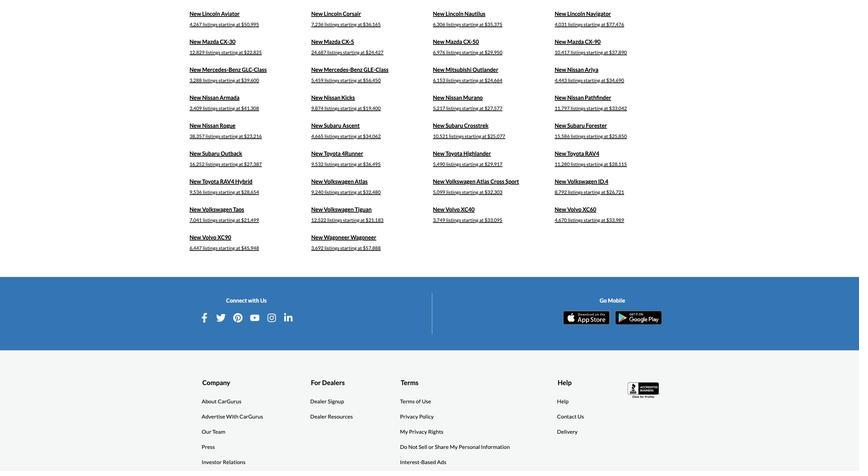 Task type: vqa. For each thing, say whether or not it's contained in the screenshot.


Task type: locate. For each thing, give the bounding box(es) containing it.
mercedes- for new mercedes-benz gle-class
[[324, 66, 350, 73]]

starting for new mazda cx-50
[[462, 50, 479, 55]]

1 horizontal spatial mercedes-
[[324, 66, 350, 73]]

nissan for kicks
[[324, 94, 340, 101]]

5,099
[[433, 189, 445, 195]]

at left $36,165
[[358, 22, 362, 27]]

listings for new volvo xc90
[[203, 245, 218, 251]]

50
[[473, 38, 479, 45]]

our team
[[202, 429, 225, 435]]

at left $27,577
[[479, 105, 484, 111]]

nissan up 11,797
[[567, 94, 584, 101]]

0 vertical spatial privacy
[[400, 413, 418, 420]]

dealer inside 'link'
[[310, 413, 327, 420]]

cx- up 24,687 listings starting at $24,427
[[342, 38, 351, 45]]

1 wagoneer from the left
[[324, 234, 350, 241]]

id.4
[[598, 178, 609, 185]]

subaru
[[324, 122, 341, 129], [446, 122, 463, 129], [567, 122, 585, 129], [202, 150, 220, 157]]

0 horizontal spatial rav4
[[220, 178, 234, 185]]

starting down new volkswagen atlas cross sport
[[462, 189, 479, 195]]

1 mercedes- from the left
[[202, 66, 229, 73]]

cross
[[491, 178, 504, 185]]

starting for new mazda cx-5
[[343, 50, 360, 55]]

get it on google play image
[[615, 311, 662, 325]]

4,670 listings starting at $33,989
[[555, 217, 624, 223]]

new lincoln corsair
[[311, 11, 361, 17]]

$33,095
[[485, 217, 503, 223]]

starting down xc90
[[219, 245, 235, 251]]

at left $24,427
[[361, 50, 365, 55]]

at left $19,400
[[358, 105, 362, 111]]

$41,308
[[241, 105, 259, 111]]

at left $23,216
[[239, 133, 243, 139]]

listings down new volvo xc60
[[568, 217, 583, 223]]

toyota up "5,490 listings starting at $29,917" in the right of the page
[[446, 150, 462, 157]]

help up contact
[[557, 398, 569, 405]]

at left $36,495
[[358, 161, 362, 167]]

starting down ariya
[[584, 78, 600, 83]]

at left the $41,308
[[236, 105, 240, 111]]

2 dealer from the top
[[310, 413, 327, 420]]

new lincoln aviator
[[190, 11, 240, 17]]

pathfinder
[[585, 94, 611, 101]]

new for new subaru crosstrek
[[433, 122, 445, 129]]

starting down 50
[[462, 50, 479, 55]]

new for new volvo xc40
[[433, 206, 445, 213]]

4,267 listings starting at $50,995
[[190, 22, 259, 27]]

listings down the new toyota highlander at right
[[446, 161, 461, 167]]

0 vertical spatial dealer
[[310, 398, 327, 405]]

15,586
[[555, 133, 570, 139]]

2 lincoln from the left
[[324, 11, 342, 17]]

new up 4,031
[[555, 11, 566, 17]]

new for new nissan pathfinder
[[555, 94, 566, 101]]

$24,664
[[485, 78, 503, 83]]

1 horizontal spatial volvo
[[446, 206, 460, 213]]

mazda up 24,687
[[324, 38, 341, 45]]

1 mazda from the left
[[202, 38, 219, 45]]

do not sell or share my personal information
[[400, 444, 510, 450]]

at left "$29,950"
[[479, 50, 484, 55]]

at left $35,375
[[479, 22, 484, 27]]

1 horizontal spatial wagoneer
[[351, 234, 376, 241]]

new for new mitsubishi outlander
[[433, 66, 445, 73]]

starting down corsair
[[340, 22, 357, 27]]

volkswagen up 5,099 listings starting at $32,303
[[446, 178, 476, 185]]

new up 10,417
[[555, 38, 566, 45]]

4 mazda from the left
[[567, 38, 584, 45]]

6,153
[[433, 78, 445, 83]]

2 mercedes- from the left
[[324, 66, 350, 73]]

15,586 listings starting at $25,850
[[555, 133, 627, 139]]

at for new subaru crosstrek
[[482, 133, 487, 139]]

0 vertical spatial terms
[[401, 379, 419, 387]]

at left the $45,948
[[236, 245, 240, 251]]

advertise
[[202, 413, 225, 420]]

listings for new toyota rav4 hybrid
[[203, 189, 218, 195]]

$37,890
[[609, 50, 627, 55]]

7,041
[[190, 217, 202, 223]]

starting down nautilus at the top of the page
[[462, 22, 479, 27]]

starting down ascent
[[340, 133, 357, 139]]

0 horizontal spatial benz
[[229, 66, 241, 73]]

facebook image
[[199, 313, 209, 323]]

rav4 up 11,280 listings starting at $28,115
[[585, 150, 599, 157]]

starting for new volkswagen atlas
[[340, 189, 357, 195]]

mobile
[[608, 298, 625, 304]]

4 lincoln from the left
[[567, 11, 585, 17]]

listings down new lincoln navigator
[[568, 22, 583, 27]]

at left $33,042
[[604, 105, 608, 111]]

1 horizontal spatial benz
[[350, 66, 363, 73]]

subaru for forester
[[567, 122, 585, 129]]

starting down armada
[[219, 105, 235, 111]]

new for new volkswagen atlas
[[311, 178, 323, 185]]

0 vertical spatial us
[[260, 298, 267, 304]]

new for new nissan murano
[[433, 94, 445, 101]]

1 horizontal spatial class
[[376, 66, 389, 73]]

go mobile
[[600, 298, 625, 304]]

at down id.4 on the top right of the page
[[601, 189, 605, 195]]

mazda up 6,976 listings starting at $29,950
[[446, 38, 462, 45]]

6,976
[[433, 50, 445, 55]]

dealer left signup
[[310, 398, 327, 405]]

new up 16,252
[[190, 150, 201, 157]]

listings down new nissan armada
[[203, 105, 218, 111]]

starting for new mercedes-benz gle-class
[[340, 78, 357, 83]]

listings down new subaru ascent
[[324, 133, 339, 139]]

new up 6,976
[[433, 38, 445, 45]]

nissan for armada
[[202, 94, 219, 101]]

listings down new lincoln aviator
[[203, 22, 218, 27]]

mazda up 12,829 at the top of the page
[[202, 38, 219, 45]]

dealer for dealer resources
[[310, 413, 327, 420]]

$33,989
[[606, 217, 624, 223]]

volkswagen up 9,240 listings starting at $32,480
[[324, 178, 354, 185]]

1 atlas from the left
[[355, 178, 368, 185]]

volkswagen up 7,041 listings starting at $21,499
[[202, 206, 232, 213]]

listings for new subaru crosstrek
[[449, 133, 464, 139]]

signup
[[328, 398, 344, 405]]

new up '7,236'
[[311, 11, 323, 17]]

my privacy rights link
[[400, 428, 444, 436]]

new subaru forester
[[555, 122, 607, 129]]

starting down "forester"
[[587, 133, 603, 139]]

9,874
[[311, 105, 324, 111]]

at for new volkswagen taos
[[236, 217, 240, 223]]

0 horizontal spatial wagoneer
[[324, 234, 350, 241]]

listings down "new volkswagen atlas"
[[324, 189, 339, 195]]

new mazda cx-50
[[433, 38, 479, 45]]

1 horizontal spatial rav4
[[585, 150, 599, 157]]

at down "taos" on the top of page
[[236, 217, 240, 223]]

8,792
[[555, 189, 567, 195]]

1 horizontal spatial us
[[578, 413, 584, 420]]

toyota up 9,532 listings starting at $36,495
[[324, 150, 341, 157]]

at left $32,303
[[479, 189, 484, 195]]

us right contact
[[578, 413, 584, 420]]

$28,115
[[609, 161, 627, 167]]

starting for new toyota 4runner
[[340, 161, 357, 167]]

atlas for new volkswagen atlas cross sport
[[477, 178, 489, 185]]

dealers
[[322, 379, 345, 387]]

cargurus right with
[[239, 413, 263, 420]]

starting down 4runner
[[340, 161, 357, 167]]

$45,948
[[241, 245, 259, 251]]

$34,062
[[363, 133, 381, 139]]

4 cx- from the left
[[585, 38, 594, 45]]

1 vertical spatial cargurus
[[239, 413, 263, 420]]

1 horizontal spatial my
[[450, 444, 458, 450]]

starting for new toyota rav4
[[587, 161, 603, 167]]

1 vertical spatial terms
[[400, 398, 415, 405]]

volkswagen up 8,792 listings starting at $26,721
[[567, 178, 597, 185]]

listings down new toyota rav4
[[571, 161, 586, 167]]

new up 24,687
[[311, 38, 323, 45]]

1 vertical spatial rav4
[[220, 178, 234, 185]]

2 mazda from the left
[[324, 38, 341, 45]]

aviator
[[221, 11, 240, 17]]

us
[[260, 298, 267, 304], [578, 413, 584, 420]]

$34,690
[[606, 78, 624, 83]]

volvo
[[446, 206, 460, 213], [567, 206, 582, 213], [202, 234, 216, 241]]

at left $22,825
[[239, 50, 243, 55]]

lincoln up 6,306 listings starting at $35,375
[[446, 11, 464, 17]]

my inside 'link'
[[450, 444, 458, 450]]

0 horizontal spatial volvo
[[202, 234, 216, 241]]

3,692
[[311, 245, 324, 251]]

at left $33,989
[[601, 217, 605, 223]]

starting for new toyota rav4 hybrid
[[219, 189, 235, 195]]

at left $39,600
[[236, 78, 240, 83]]

$36,495
[[363, 161, 381, 167]]

starting down 90 at the right top of the page
[[587, 50, 603, 55]]

5,459
[[311, 78, 324, 83]]

listings for new mazda cx-30
[[206, 50, 220, 55]]

new for new volkswagen taos
[[190, 206, 201, 213]]

starting for new mazda cx-90
[[587, 50, 603, 55]]

instagram image
[[267, 313, 277, 323]]

0 vertical spatial rav4
[[585, 150, 599, 157]]

nissan left "kicks"
[[324, 94, 340, 101]]

glc-
[[242, 66, 254, 73]]

new up 5,217
[[433, 94, 445, 101]]

new up "5,459"
[[311, 66, 323, 73]]

highlander
[[463, 150, 491, 157]]

about
[[202, 398, 217, 405]]

new up 4,443
[[555, 66, 566, 73]]

1 cx- from the left
[[220, 38, 229, 45]]

at left $33,095
[[479, 217, 484, 223]]

3 cx- from the left
[[463, 38, 473, 45]]

listings for new lincoln aviator
[[203, 22, 218, 27]]

go
[[600, 298, 607, 304]]

listings for new nissan kicks
[[324, 105, 339, 111]]

$23,216
[[244, 133, 262, 139]]

us inside contact us link
[[578, 413, 584, 420]]

listings for new lincoln nautilus
[[446, 22, 461, 27]]

armada
[[220, 94, 240, 101]]

new volvo xc60
[[555, 206, 596, 213]]

1 vertical spatial help
[[557, 398, 569, 405]]

new nissan pathfinder
[[555, 94, 611, 101]]

privacy
[[400, 413, 418, 420], [409, 429, 427, 435]]

starting down the 5
[[343, 50, 360, 55]]

new for new volvo xc90
[[190, 234, 201, 241]]

1 vertical spatial dealer
[[310, 413, 327, 420]]

starting for new volvo xc60
[[584, 217, 600, 223]]

mazda
[[202, 38, 219, 45], [324, 38, 341, 45], [446, 38, 462, 45], [567, 38, 584, 45]]

listings for new toyota rav4
[[571, 161, 586, 167]]

listings down the new lincoln corsair
[[324, 22, 339, 27]]

2 class from the left
[[376, 66, 389, 73]]

4,443
[[555, 78, 567, 83]]

new toyota highlander
[[433, 150, 491, 157]]

at down navigator
[[601, 22, 605, 27]]

listings for new nissan pathfinder
[[571, 105, 586, 111]]

at for new volkswagen atlas cross sport
[[479, 189, 484, 195]]

2 horizontal spatial volvo
[[567, 206, 582, 213]]

download on the app store image
[[563, 311, 610, 325]]

rav4 for new toyota rav4 hybrid
[[220, 178, 234, 185]]

at for new toyota highlander
[[479, 161, 484, 167]]

2 benz from the left
[[350, 66, 363, 73]]

9,240
[[311, 189, 324, 195]]

new mazda cx-90
[[555, 38, 601, 45]]

nissan for rogue
[[202, 122, 219, 129]]

3 mazda from the left
[[446, 38, 462, 45]]

0 vertical spatial my
[[400, 429, 408, 435]]

new for new nissan rogue
[[190, 122, 201, 129]]

dealer
[[310, 398, 327, 405], [310, 413, 327, 420]]

new nissan ariya
[[555, 66, 598, 73]]

delivery
[[557, 429, 578, 435]]

listings for new volkswagen tiguan
[[327, 217, 342, 223]]

new up 5,490
[[433, 150, 445, 157]]

cx- for 90
[[585, 38, 594, 45]]

11,280
[[555, 161, 570, 167]]

xc90
[[217, 234, 231, 241]]

listings right 3,692
[[324, 245, 339, 251]]

$32,303
[[485, 189, 503, 195]]

listings down new nissan murano at the right top of page
[[446, 105, 461, 111]]

0 horizontal spatial class
[[254, 66, 267, 73]]

1 vertical spatial my
[[450, 444, 458, 450]]

6,447
[[190, 245, 202, 251]]

1 dealer from the top
[[310, 398, 327, 405]]

at for new mitsubishi outlander
[[479, 78, 484, 83]]

starting down new wagoneer wagoneer
[[340, 245, 357, 251]]

nissan up 5,217 listings starting at $27,577
[[446, 94, 462, 101]]

at for new volkswagen tiguan
[[361, 217, 365, 223]]

at for new lincoln navigator
[[601, 22, 605, 27]]

kicks
[[341, 94, 355, 101]]

listings for new mazda cx-90
[[571, 50, 586, 55]]

starting down "murano"
[[462, 105, 479, 111]]

9,536 listings starting at $28,654
[[190, 189, 259, 195]]

listings for new lincoln navigator
[[568, 22, 583, 27]]

for
[[311, 379, 321, 387]]

1 vertical spatial privacy
[[409, 429, 427, 435]]

$29,917
[[485, 161, 503, 167]]

listings right "5,459"
[[324, 78, 339, 83]]

at for new volvo xc60
[[601, 217, 605, 223]]

$24,427
[[366, 50, 384, 55]]

starting down new mitsubishi outlander
[[462, 78, 479, 83]]

starting down xc60
[[584, 217, 600, 223]]

3 lincoln from the left
[[446, 11, 464, 17]]

listings down new volkswagen tiguan
[[327, 217, 342, 223]]

team
[[212, 429, 225, 435]]

at for new volvo xc40
[[479, 217, 484, 223]]

10,521 listings starting at $25,077
[[433, 133, 505, 139]]

2 atlas from the left
[[477, 178, 489, 185]]

mitsubishi
[[446, 66, 472, 73]]

0 horizontal spatial mercedes-
[[202, 66, 229, 73]]

starting for new lincoln corsair
[[340, 22, 357, 27]]

new up 12,829 at the top of the page
[[190, 38, 201, 45]]

7,236
[[311, 22, 324, 27]]

lincoln for navigator
[[567, 11, 585, 17]]

1 lincoln from the left
[[202, 11, 220, 17]]

16,252 listings starting at $27,387
[[190, 161, 262, 167]]

starting down "kicks"
[[340, 105, 357, 111]]

listings down new toyota 4runner
[[324, 161, 339, 167]]

linkedin image
[[284, 313, 293, 323]]

1 horizontal spatial atlas
[[477, 178, 489, 185]]

listings down new mazda cx-90
[[571, 50, 586, 55]]

at for new nissan kicks
[[358, 105, 362, 111]]

2 cx- from the left
[[342, 38, 351, 45]]

new toyota rav4
[[555, 150, 599, 157]]

starting up id.4 on the top right of the page
[[587, 161, 603, 167]]

new mercedes-benz glc-class
[[190, 66, 267, 73]]

cx- up 10,417 listings starting at $37,890
[[585, 38, 594, 45]]

new for new lincoln nautilus
[[433, 11, 445, 17]]

0 vertical spatial help
[[558, 379, 572, 387]]

12,522
[[311, 217, 326, 223]]

0 horizontal spatial my
[[400, 429, 408, 435]]

0 horizontal spatial atlas
[[355, 178, 368, 185]]

volvo for xc90
[[202, 234, 216, 241]]

$39,600
[[241, 78, 259, 83]]

1 class from the left
[[254, 66, 267, 73]]

5,490 listings starting at $29,917
[[433, 161, 503, 167]]

listings for new toyota highlander
[[446, 161, 461, 167]]

at for new nissan pathfinder
[[604, 105, 608, 111]]

1 benz from the left
[[229, 66, 241, 73]]

listings down the new lincoln nautilus
[[446, 22, 461, 27]]

listings down new nissan pathfinder
[[571, 105, 586, 111]]

starting down highlander
[[462, 161, 479, 167]]

cx- for 50
[[463, 38, 473, 45]]

1 vertical spatial us
[[578, 413, 584, 420]]

class for glc-
[[254, 66, 267, 73]]

listings down 'new nissan ariya'
[[568, 78, 583, 83]]

starting for new nissan armada
[[219, 105, 235, 111]]

new subaru ascent
[[311, 122, 360, 129]]

lincoln up 4,267 listings starting at $50,995 on the top
[[202, 11, 220, 17]]

class up $39,600
[[254, 66, 267, 73]]

volkswagen up 12,522 listings starting at $21,183
[[324, 206, 354, 213]]

new for new nissan kicks
[[311, 94, 323, 101]]

mercedes- up the 3,288 listings starting at $39,600
[[202, 66, 229, 73]]

listings
[[203, 22, 218, 27], [324, 22, 339, 27], [446, 22, 461, 27], [568, 22, 583, 27], [206, 50, 220, 55], [327, 50, 342, 55], [446, 50, 461, 55], [571, 50, 586, 55], [203, 78, 218, 83], [324, 78, 339, 83], [446, 78, 461, 83], [568, 78, 583, 83], [203, 105, 218, 111], [324, 105, 339, 111], [446, 105, 461, 111], [571, 105, 586, 111], [206, 133, 220, 139], [324, 133, 339, 139], [449, 133, 464, 139], [571, 133, 586, 139], [206, 161, 220, 167], [324, 161, 339, 167], [446, 161, 461, 167], [571, 161, 586, 167], [203, 189, 218, 195], [324, 189, 339, 195], [446, 189, 461, 195], [568, 189, 583, 195], [203, 217, 218, 223], [327, 217, 342, 223], [446, 217, 461, 223], [568, 217, 583, 223], [203, 245, 218, 251], [324, 245, 339, 251]]

starting down xc40
[[462, 217, 479, 223]]

$27,577
[[485, 105, 503, 111]]

at for new subaru outback
[[239, 161, 243, 167]]

nautilus
[[465, 11, 486, 17]]

at for new nissan rogue
[[239, 133, 243, 139]]

listings right 9,536
[[203, 189, 218, 195]]

new up 9,240
[[311, 178, 323, 185]]

volvo left xc90
[[202, 234, 216, 241]]

starting for new nissan rogue
[[221, 133, 238, 139]]

starting for new lincoln aviator
[[219, 22, 235, 27]]

6,306
[[433, 22, 445, 27]]

listings down new subaru crosstrek
[[449, 133, 464, 139]]

5,217 listings starting at $27,577
[[433, 105, 503, 111]]

starting for new toyota highlander
[[462, 161, 479, 167]]

at for new nissan murano
[[479, 105, 484, 111]]

privacy down "terms of use" link
[[400, 413, 418, 420]]

starting down rogue
[[221, 133, 238, 139]]

new up "4,670"
[[555, 206, 566, 213]]

starting down 30
[[221, 50, 238, 55]]

12,829
[[190, 50, 205, 55]]



Task type: describe. For each thing, give the bounding box(es) containing it.
listings for new nissan armada
[[203, 105, 218, 111]]

at for new lincoln nautilus
[[479, 22, 484, 27]]

of
[[416, 398, 421, 405]]

4,443 listings starting at $34,690
[[555, 78, 624, 83]]

new toyota 4runner
[[311, 150, 363, 157]]

new nissan rogue
[[190, 122, 235, 129]]

new for new toyota 4runner
[[311, 150, 323, 157]]

new for new mazda cx-90
[[555, 38, 566, 45]]

mazda for 50
[[446, 38, 462, 45]]

ariya
[[585, 66, 598, 73]]

new for new lincoln corsair
[[311, 11, 323, 17]]

listings for new volvo xc40
[[446, 217, 461, 223]]

4,031
[[555, 22, 567, 27]]

new toyota rav4 hybrid
[[190, 178, 252, 185]]

youtube image
[[250, 313, 260, 323]]

lincoln for aviator
[[202, 11, 220, 17]]

at for new lincoln corsair
[[358, 22, 362, 27]]

new for new lincoln aviator
[[190, 11, 201, 17]]

my privacy rights
[[400, 429, 444, 435]]

nissan for murano
[[446, 94, 462, 101]]

9,874 listings starting at $19,400
[[311, 105, 381, 111]]

nissan for pathfinder
[[567, 94, 584, 101]]

nissan for ariya
[[567, 66, 584, 73]]

subaru for outback
[[202, 150, 220, 157]]

at for new toyota rav4 hybrid
[[236, 189, 240, 195]]

outback
[[221, 150, 242, 157]]

dealer signup link
[[310, 397, 344, 406]]

5
[[351, 38, 354, 45]]

6,976 listings starting at $29,950
[[433, 50, 503, 55]]

9,240 listings starting at $32,480
[[311, 189, 381, 195]]

$57,888
[[363, 245, 381, 251]]

new for new lincoln navigator
[[555, 11, 566, 17]]

rav4 for new toyota rav4
[[585, 150, 599, 157]]

at for new subaru forester
[[604, 133, 608, 139]]

new for new subaru forester
[[555, 122, 566, 129]]

new for new subaru ascent
[[311, 122, 323, 129]]

crosstrek
[[464, 122, 489, 129]]

terms for terms of use
[[400, 398, 415, 405]]

90
[[594, 38, 601, 45]]

ads
[[437, 459, 446, 466]]

privacy policy
[[400, 413, 434, 420]]

benz for glc-
[[229, 66, 241, 73]]

new mazda cx-5
[[311, 38, 354, 45]]

$22,825
[[244, 50, 262, 55]]

not
[[408, 444, 418, 450]]

listings for new volkswagen atlas
[[324, 189, 339, 195]]

starting for new lincoln nautilus
[[462, 22, 479, 27]]

listings for new lincoln corsair
[[324, 22, 339, 27]]

at for new mazda cx-50
[[479, 50, 484, 55]]

starting for new volkswagen tiguan
[[343, 217, 360, 223]]

starting for new nissan pathfinder
[[587, 105, 603, 111]]

toyota for new toyota 4runner
[[324, 150, 341, 157]]

volkswagen for new volkswagen taos
[[202, 206, 232, 213]]

interest-based ads link
[[400, 458, 446, 467]]

new for new toyota rav4
[[555, 150, 566, 157]]

new volvo xc90
[[190, 234, 231, 241]]

9,532
[[311, 161, 324, 167]]

at for new mercedes-benz gle-class
[[358, 78, 362, 83]]

terms for terms
[[401, 379, 419, 387]]

listings for new volkswagen atlas cross sport
[[446, 189, 461, 195]]

38,357 listings starting at $23,216
[[190, 133, 262, 139]]

$35,375
[[485, 22, 503, 27]]

terms of use link
[[400, 397, 431, 406]]

new for new volkswagen tiguan
[[311, 206, 323, 213]]

11,280 listings starting at $28,115
[[555, 161, 627, 167]]

at for new volkswagen atlas
[[358, 189, 362, 195]]

xc40
[[461, 206, 475, 213]]

subaru for crosstrek
[[446, 122, 463, 129]]

listings for new nissan ariya
[[568, 78, 583, 83]]

new for new wagoneer wagoneer
[[311, 234, 323, 241]]

5,099 listings starting at $32,303
[[433, 189, 503, 195]]

dealer for dealer signup
[[310, 398, 327, 405]]

new for new mazda cx-50
[[433, 38, 445, 45]]

advertise with cargurus
[[202, 413, 263, 420]]

$56,450
[[363, 78, 381, 83]]

interest-based ads
[[400, 459, 446, 466]]

information
[[481, 444, 510, 450]]

listings for new subaru ascent
[[324, 133, 339, 139]]

starting for new subaru forester
[[587, 133, 603, 139]]

starting for new volkswagen atlas cross sport
[[462, 189, 479, 195]]

starting for new mercedes-benz glc-class
[[219, 78, 235, 83]]

new for new toyota rav4 hybrid
[[190, 178, 201, 185]]

new for new volkswagen id.4
[[555, 178, 566, 185]]

twitter image
[[216, 313, 226, 323]]

new for new mazda cx-5
[[311, 38, 323, 45]]

11,797
[[555, 105, 570, 111]]

7,236 listings starting at $36,165
[[311, 22, 381, 27]]

0 vertical spatial cargurus
[[218, 398, 241, 405]]

volvo for xc60
[[567, 206, 582, 213]]

share
[[435, 444, 449, 450]]

listings for new mazda cx-5
[[327, 50, 342, 55]]

$27,387
[[244, 161, 262, 167]]

9,532 listings starting at $36,495
[[311, 161, 381, 167]]

starting for new nissan kicks
[[340, 105, 357, 111]]

at for new volvo xc90
[[236, 245, 240, 251]]

lincoln for corsair
[[324, 11, 342, 17]]

starting for new nissan ariya
[[584, 78, 600, 83]]

starting for new mitsubishi outlander
[[462, 78, 479, 83]]

listings for new mercedes-benz glc-class
[[203, 78, 218, 83]]

listings for new volkswagen id.4
[[568, 189, 583, 195]]

dealer resources link
[[310, 413, 353, 421]]

investor relations
[[202, 459, 246, 466]]

new nissan murano
[[433, 94, 483, 101]]

listings for new nissan rogue
[[206, 133, 220, 139]]

outlander
[[473, 66, 498, 73]]

at for new nissan ariya
[[601, 78, 605, 83]]

pinterest image
[[233, 313, 243, 323]]

5,459 listings starting at $56,450
[[311, 78, 381, 83]]

hybrid
[[235, 178, 252, 185]]

new for new subaru outback
[[190, 150, 201, 157]]

toyota for new toyota highlander
[[446, 150, 462, 157]]

listings for new subaru forester
[[571, 133, 586, 139]]

class for gle-
[[376, 66, 389, 73]]

listings for new mercedes-benz gle-class
[[324, 78, 339, 83]]

do
[[400, 444, 407, 450]]

2 wagoneer from the left
[[351, 234, 376, 241]]

listings for new wagoneer wagoneer
[[324, 245, 339, 251]]

4,665
[[311, 133, 324, 139]]

new for new nissan ariya
[[555, 66, 566, 73]]

$29,950
[[485, 50, 503, 55]]

delivery link
[[557, 428, 578, 436]]

company
[[202, 379, 230, 387]]

connect with us
[[226, 298, 267, 304]]

starting for new volvo xc40
[[462, 217, 479, 223]]

10,417
[[555, 50, 570, 55]]

investor relations link
[[202, 458, 246, 467]]

policy
[[419, 413, 434, 420]]

with
[[226, 413, 238, 420]]

connect
[[226, 298, 247, 304]]

personal
[[459, 444, 480, 450]]

relations
[[223, 459, 246, 466]]

at for new wagoneer wagoneer
[[358, 245, 362, 251]]

at for new nissan armada
[[236, 105, 240, 111]]

toyota for new toyota rav4
[[567, 150, 584, 157]]

click for the bbb business review of this auto listing service in cambridge ma image
[[628, 382, 661, 399]]

starting for new volkswagen taos
[[219, 217, 235, 223]]

10,521
[[433, 133, 448, 139]]

at for new mazda cx-5
[[361, 50, 365, 55]]

cx- for 5
[[342, 38, 351, 45]]

6,306 listings starting at $35,375
[[433, 22, 503, 27]]

volkswagen for new volkswagen id.4
[[567, 178, 597, 185]]

resources
[[328, 413, 353, 420]]

7,041 listings starting at $21,499
[[190, 217, 259, 223]]

cx- for 30
[[220, 38, 229, 45]]

mercedes- for new mercedes-benz glc-class
[[202, 66, 229, 73]]

new volkswagen atlas
[[311, 178, 368, 185]]

6,153 listings starting at $24,664
[[433, 78, 503, 83]]

at for new volkswagen id.4
[[601, 189, 605, 195]]

about cargurus
[[202, 398, 241, 405]]

0 horizontal spatial us
[[260, 298, 267, 304]]

starting for new lincoln navigator
[[584, 22, 600, 27]]

6,447 listings starting at $45,948
[[190, 245, 259, 251]]

new for new nissan armada
[[190, 94, 201, 101]]

ascent
[[343, 122, 360, 129]]

$36,165
[[363, 22, 381, 27]]

4,031 listings starting at $77,476
[[555, 22, 624, 27]]

30
[[229, 38, 236, 45]]

9,536
[[190, 189, 202, 195]]

4runner
[[342, 150, 363, 157]]

listings for new volkswagen taos
[[203, 217, 218, 223]]

volkswagen for new volkswagen tiguan
[[324, 206, 354, 213]]

$33,042
[[609, 105, 627, 111]]

new for new mercedes-benz glc-class
[[190, 66, 201, 73]]

our
[[202, 429, 211, 435]]

$50,995
[[241, 22, 259, 27]]

terms of use
[[400, 398, 431, 405]]

privacy policy link
[[400, 413, 434, 421]]



